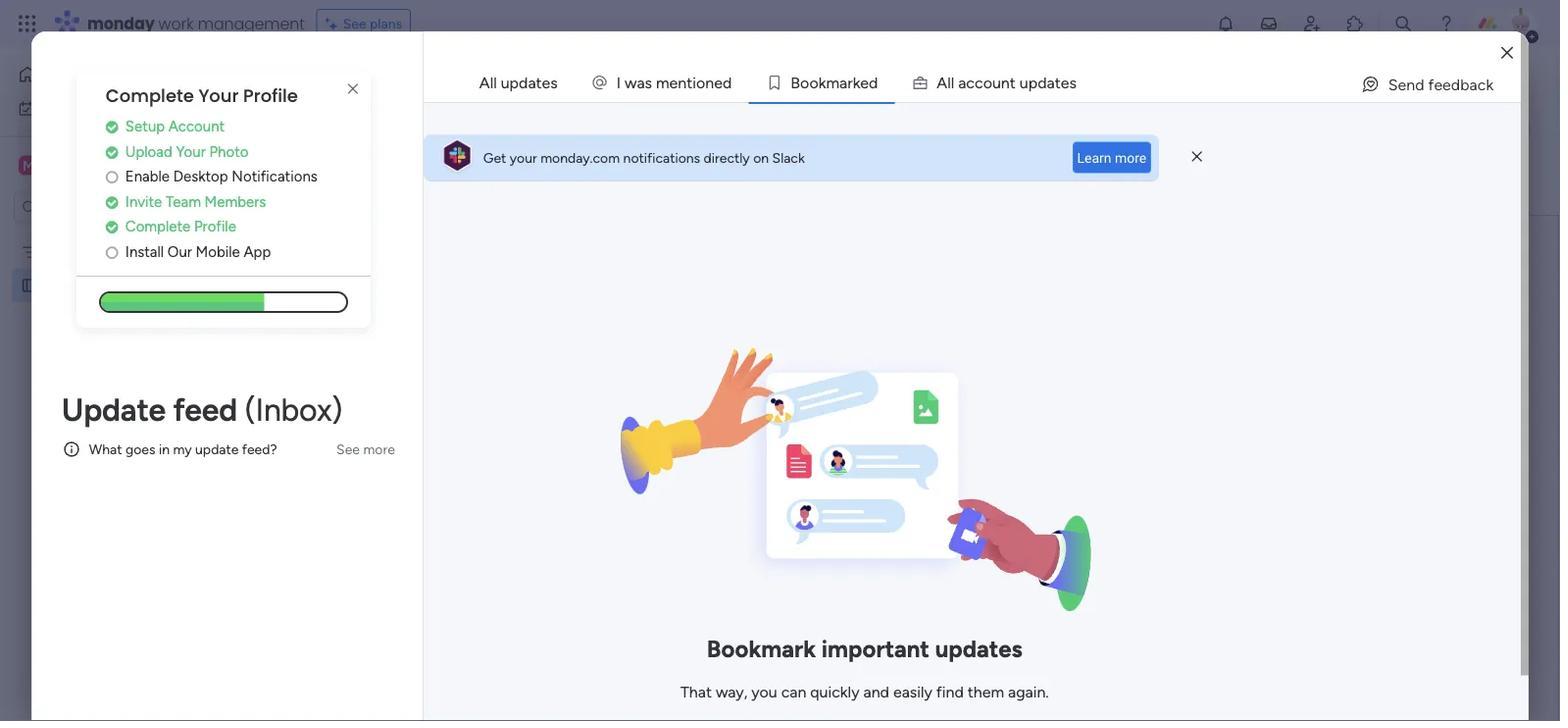 Task type: locate. For each thing, give the bounding box(es) containing it.
1 check circle image from the top
[[106, 145, 118, 159]]

add view image
[[448, 122, 456, 137]]

at
[[1071, 389, 1085, 407]]

survey down install our mobile app
[[178, 277, 218, 294]]

0 horizontal spatial the
[[742, 330, 765, 349]]

invite inside button
[[1431, 76, 1466, 93]]

show board description image
[[747, 75, 771, 94]]

k
[[819, 73, 827, 92], [853, 73, 861, 92]]

profile inside complete profile link
[[194, 218, 236, 235]]

1 the from the left
[[742, 330, 765, 349]]

1 vertical spatial survey
[[178, 277, 218, 294]]

0 horizontal spatial in
[[159, 441, 170, 457]]

2 check circle image from the top
[[106, 195, 118, 209]]

form down participating
[[769, 330, 802, 349]]

1 vertical spatial well-
[[110, 277, 140, 294]]

1 vertical spatial work
[[65, 100, 95, 117]]

powered by
[[394, 173, 476, 191]]

see down (inbox)
[[337, 441, 360, 457]]

u left p
[[993, 73, 1002, 92]]

inbox image
[[1260, 14, 1279, 33]]

1 vertical spatial profile
[[194, 218, 236, 235]]

select product image
[[18, 14, 37, 33]]

m left i
[[656, 73, 670, 92]]

monday
[[87, 12, 155, 34]]

see left plans
[[343, 15, 367, 32]]

employee well-being survey up get at the left of the page
[[298, 62, 733, 106]]

n left i
[[678, 73, 687, 92]]

0 horizontal spatial n
[[678, 73, 687, 92]]

m
[[656, 73, 670, 92], [827, 73, 840, 92]]

what
[[89, 441, 122, 457]]

1 vertical spatial employee well-being survey
[[46, 277, 218, 294]]

employee well-being survey down install at the top left
[[46, 277, 218, 294]]

1
[[1478, 76, 1483, 93]]

o left show board description "image"
[[697, 73, 706, 92]]

2 c from the left
[[975, 73, 984, 92]]

check circle image for setup
[[106, 119, 118, 134]]

add to favorites image
[[780, 74, 800, 94]]

all
[[480, 73, 497, 92]]

1 circle o image from the top
[[106, 170, 118, 184]]

0 horizontal spatial better
[[899, 389, 942, 407]]

a right have
[[887, 389, 895, 407]]

1 s from the left
[[645, 73, 652, 92]]

2 m from the left
[[827, 73, 840, 92]]

complete your profile
[[106, 83, 298, 108]]

1 vertical spatial your
[[848, 330, 878, 349]]

survey
[[631, 62, 733, 106], [178, 277, 218, 294]]

1 horizontal spatial more
[[1115, 149, 1147, 166]]

update
[[195, 441, 239, 457]]

0 vertical spatial in
[[832, 310, 844, 329]]

1 vertical spatial check circle image
[[106, 220, 118, 234]]

0 horizontal spatial u
[[993, 73, 1002, 92]]

1 vertical spatial your
[[176, 143, 206, 160]]

4 e from the left
[[1061, 73, 1070, 92]]

invite / 1 button
[[1395, 69, 1492, 100]]

organization
[[643, 408, 729, 427]]

1 horizontal spatial form
[[769, 330, 802, 349]]

work
[[159, 12, 194, 34], [65, 100, 95, 117]]

profile up setup account link
[[243, 83, 298, 108]]

i
[[617, 73, 621, 92]]

well-
[[458, 62, 535, 106], [110, 277, 140, 294]]

1 m from the left
[[656, 73, 670, 92]]

circle o image up search in workspace field
[[106, 170, 118, 184]]

can up first
[[643, 330, 668, 349]]

2 s from the left
[[1070, 73, 1077, 92]]

1 vertical spatial to
[[993, 408, 1007, 427]]

0 vertical spatial invite
[[1431, 76, 1466, 93]]

0 horizontal spatial d
[[723, 73, 732, 92]]

e right p
[[1061, 73, 1070, 92]]

2 horizontal spatial t
[[1055, 73, 1061, 92]]

l
[[948, 73, 951, 92], [951, 73, 955, 92]]

1 vertical spatial complete
[[125, 218, 191, 235]]

being down install at the top left
[[140, 277, 175, 294]]

being left w
[[535, 62, 624, 106]]

complete profile link
[[106, 216, 371, 238]]

1 vertical spatial form
[[769, 330, 802, 349]]

being inside list box
[[140, 277, 175, 294]]

2 vertical spatial to
[[818, 429, 834, 451]]

0 horizontal spatial work
[[65, 100, 95, 117]]

form inside thank you for participating in this employee wellbeing survey! know that you can fill out for the form using your name or simply write 'anonymous' for the first question if you prefer.
[[769, 330, 802, 349]]

1 horizontal spatial your
[[802, 408, 832, 427]]

see for see more
[[337, 441, 360, 457]]

on left slack
[[754, 149, 769, 166]]

1 horizontal spatial the
[[1146, 330, 1169, 349]]

form right edit
[[333, 174, 362, 190]]

complete
[[106, 83, 194, 108], [125, 218, 191, 235]]

form button
[[375, 114, 436, 145]]

b o o k m a r k e d
[[791, 73, 878, 92]]

employee
[[298, 62, 450, 106], [46, 277, 107, 294]]

out
[[691, 330, 715, 349]]

workspace selection element
[[19, 154, 164, 179]]

circle o image left install at the top left
[[106, 245, 118, 259]]

employee up form
[[298, 62, 450, 106]]

2 check circle image from the top
[[106, 220, 118, 234]]

your down the this
[[848, 330, 878, 349]]

0 horizontal spatial survey
[[178, 277, 218, 294]]

learn
[[1078, 149, 1112, 166]]

and left easily
[[864, 683, 890, 702]]

0 horizontal spatial invite
[[125, 193, 162, 210]]

0 vertical spatial employee well-being survey
[[298, 62, 733, 106]]

o right b
[[810, 73, 819, 92]]

collapse board header image
[[1511, 122, 1527, 137]]

profile up "mobile"
[[194, 218, 236, 235]]

t right p
[[1055, 73, 1061, 92]]

u right a
[[1020, 73, 1029, 92]]

a inside "with these result, we hope to have a better pulse on wellness at our organization and bring your relevant programming to better support you."
[[887, 389, 895, 407]]

we
[[768, 389, 788, 407]]

notifications image
[[1217, 14, 1236, 33]]

upload your photo link
[[106, 141, 371, 163]]

3 e from the left
[[861, 73, 869, 92]]

1 vertical spatial invite
[[125, 193, 162, 210]]

upload
[[125, 143, 172, 160]]

d for i w a s m e n t i o n e d
[[723, 73, 732, 92]]

in left the this
[[832, 310, 844, 329]]

my work
[[43, 100, 95, 117]]

0 vertical spatial your
[[199, 83, 239, 108]]

0 horizontal spatial on
[[754, 149, 769, 166]]

bookmark
[[707, 635, 816, 663]]

2 horizontal spatial d
[[1038, 73, 1047, 92]]

with
[[643, 389, 675, 407]]

work for monday
[[159, 12, 194, 34]]

you down bring
[[741, 429, 770, 451]]

check circle image inside upload your photo link
[[106, 145, 118, 159]]

feed
[[173, 391, 237, 429]]

1 vertical spatial circle o image
[[106, 245, 118, 259]]

Employee well-being survey field
[[293, 62, 738, 106]]

1 horizontal spatial d
[[869, 73, 878, 92]]

updates right the all
[[501, 73, 558, 92]]

0 vertical spatial see
[[343, 15, 367, 32]]

your down hope
[[802, 408, 832, 427]]

1 e from the left
[[670, 73, 678, 92]]

for up the question
[[717, 310, 737, 329]]

check circle image for invite
[[106, 195, 118, 209]]

can left quickly
[[782, 683, 807, 702]]

check circle image for complete
[[106, 220, 118, 234]]

see for see plans
[[343, 15, 367, 32]]

all updates
[[480, 73, 558, 92]]

team
[[166, 193, 201, 210]]

your
[[510, 149, 537, 166], [848, 330, 878, 349], [802, 408, 832, 427]]

0 vertical spatial can
[[643, 330, 668, 349]]

3 o from the left
[[810, 73, 819, 92]]

0 horizontal spatial t
[[687, 73, 693, 92]]

first
[[643, 350, 670, 368]]

you up out
[[688, 310, 713, 329]]

check circle image
[[106, 145, 118, 159], [106, 195, 118, 209]]

enable desktop notifications
[[125, 168, 318, 185]]

0 vertical spatial check circle image
[[106, 119, 118, 134]]

1 horizontal spatial u
[[1020, 73, 1029, 92]]

0 vertical spatial and
[[733, 408, 758, 427]]

my work button
[[12, 93, 211, 124]]

anything you want to add? element
[[642, 429, 878, 451]]

e right r
[[861, 73, 869, 92]]

0 horizontal spatial employee
[[46, 277, 107, 294]]

and
[[733, 408, 758, 427], [864, 683, 890, 702]]

n right i
[[706, 73, 714, 92]]

check circle image down search in workspace field
[[106, 220, 118, 234]]

updates up the them
[[936, 635, 1023, 663]]

complete for complete profile
[[125, 218, 191, 235]]

0 vertical spatial on
[[754, 149, 769, 166]]

0 vertical spatial employee
[[298, 62, 450, 106]]

see more
[[337, 441, 395, 457]]

relevant
[[836, 408, 891, 427]]

on right pulse
[[987, 389, 1005, 407]]

check circle image
[[106, 119, 118, 134], [106, 220, 118, 234]]

d
[[723, 73, 732, 92], [869, 73, 878, 92], [1038, 73, 1047, 92]]

complete up install at the top left
[[125, 218, 191, 235]]

0 horizontal spatial k
[[819, 73, 827, 92]]

quickly
[[811, 683, 860, 702]]

1 d from the left
[[723, 73, 732, 92]]

0 vertical spatial your
[[510, 149, 537, 166]]

0 horizontal spatial and
[[733, 408, 758, 427]]

home button
[[12, 59, 211, 90]]

s right w
[[645, 73, 652, 92]]

2 vertical spatial your
[[802, 408, 832, 427]]

1 vertical spatial on
[[987, 389, 1005, 407]]

1 horizontal spatial m
[[827, 73, 840, 92]]

check circle image down main workspace
[[106, 195, 118, 209]]

tab list
[[463, 63, 1522, 102]]

workforms logo image
[[484, 166, 595, 198]]

0 vertical spatial updates
[[501, 73, 558, 92]]

1 vertical spatial better
[[1011, 408, 1054, 427]]

in left my
[[159, 441, 170, 457]]

w
[[625, 73, 637, 92]]

1 horizontal spatial updates
[[936, 635, 1023, 663]]

0 vertical spatial check circle image
[[106, 145, 118, 159]]

have
[[851, 389, 883, 407]]

1 horizontal spatial work
[[159, 12, 194, 34]]

work for my
[[65, 100, 95, 117]]

your up setup account link
[[199, 83, 239, 108]]

o right add to favorites "image"
[[801, 73, 810, 92]]

t left p
[[1010, 73, 1016, 92]]

board activity image
[[1355, 73, 1378, 96]]

work right the my
[[65, 100, 95, 117]]

your
[[199, 83, 239, 108], [176, 143, 206, 160]]

notifications
[[232, 168, 318, 185]]

complete up setup
[[106, 83, 194, 108]]

0 horizontal spatial being
[[140, 277, 175, 294]]

1 check circle image from the top
[[106, 119, 118, 134]]

the up "if"
[[742, 330, 765, 349]]

d for a l l a c c o u n t u p d a t e s
[[1038, 73, 1047, 92]]

a l l a c c o u n t u p d a t e s
[[937, 73, 1077, 92]]

in inside thank you for participating in this employee wellbeing survey! know that you can fill out for the form using your name or simply write 'anonymous' for the first question if you prefer.
[[832, 310, 844, 329]]

the right 'anonymous'
[[1146, 330, 1169, 349]]

pulse
[[946, 389, 983, 407]]

check circle image inside invite team members link
[[106, 195, 118, 209]]

prefer.
[[781, 350, 826, 368]]

that way, you can quickly and easily find them again.
[[681, 683, 1049, 702]]

0 vertical spatial work
[[159, 12, 194, 34]]

2 circle o image from the top
[[106, 245, 118, 259]]

simply
[[942, 330, 987, 349]]

circle o image
[[106, 170, 118, 184], [106, 245, 118, 259]]

0 vertical spatial form
[[333, 174, 362, 190]]

0 horizontal spatial form
[[333, 174, 362, 190]]

0 horizontal spatial updates
[[501, 73, 558, 92]]

bring
[[762, 408, 798, 427]]

your down account
[[176, 143, 206, 160]]

write
[[991, 330, 1026, 349]]

tab list containing all updates
[[463, 63, 1522, 102]]

14. Anything you want to add? text field
[[642, 466, 1168, 589]]

by
[[459, 173, 476, 191]]

check circle image left upload
[[106, 145, 118, 159]]

install our mobile app link
[[106, 241, 371, 263]]

1 vertical spatial check circle image
[[106, 195, 118, 209]]

list box
[[0, 232, 250, 567]]

o left p
[[984, 73, 993, 92]]

i w a s m e n t i o n e d
[[617, 73, 732, 92]]

1 horizontal spatial n
[[706, 73, 714, 92]]

tab
[[749, 63, 895, 102]]

main
[[45, 156, 80, 175]]

0 vertical spatial being
[[535, 62, 624, 106]]

monday.com
[[541, 149, 620, 166]]

0 vertical spatial more
[[1115, 149, 1147, 166]]

0 horizontal spatial can
[[643, 330, 668, 349]]

to
[[832, 389, 847, 407], [993, 408, 1007, 427], [818, 429, 834, 451]]

your inside thank you for participating in this employee wellbeing survey! know that you can fill out for the form using your name or simply write 'anonymous' for the first question if you prefer.
[[848, 330, 878, 349]]

circle o image for install
[[106, 245, 118, 259]]

survey right i
[[631, 62, 733, 106]]

employee well-being survey
[[298, 62, 733, 106], [46, 277, 218, 294]]

1 vertical spatial updates
[[936, 635, 1023, 663]]

m left r
[[827, 73, 840, 92]]

1 horizontal spatial invite
[[1431, 76, 1466, 93]]

0 horizontal spatial m
[[656, 73, 670, 92]]

2 u from the left
[[1020, 73, 1029, 92]]

t right w
[[687, 73, 693, 92]]

better up programming
[[899, 389, 942, 407]]

e right i
[[714, 73, 723, 92]]

to inside 14. anything you want to add? group
[[818, 429, 834, 451]]

1 vertical spatial more
[[363, 441, 395, 457]]

mobile
[[196, 243, 240, 260]]

check circle image left setup
[[106, 119, 118, 134]]

o
[[697, 73, 706, 92], [801, 73, 810, 92], [810, 73, 819, 92], [984, 73, 993, 92]]

circle o image inside install our mobile app link
[[106, 245, 118, 259]]

0 horizontal spatial profile
[[194, 218, 236, 235]]

0 vertical spatial well-
[[458, 62, 535, 106]]

s
[[645, 73, 652, 92], [1070, 73, 1077, 92]]

and down result,
[[733, 408, 758, 427]]

1 horizontal spatial t
[[1010, 73, 1016, 92]]

1 horizontal spatial s
[[1070, 73, 1077, 92]]

better down wellness on the bottom of the page
[[1011, 408, 1054, 427]]

feed?
[[242, 441, 277, 457]]

to right programming
[[993, 408, 1007, 427]]

1 horizontal spatial in
[[832, 310, 844, 329]]

1 horizontal spatial survey
[[631, 62, 733, 106]]

3 d from the left
[[1038, 73, 1047, 92]]

your inside "with these result, we hope to have a better pulse on wellness at our organization and bring your relevant programming to better support you."
[[802, 408, 832, 427]]

feedback
[[1429, 75, 1494, 94]]

option
[[0, 234, 250, 238]]

know
[[1073, 310, 1112, 329]]

workspace image
[[19, 155, 38, 176]]

my
[[43, 100, 62, 117]]

1 vertical spatial see
[[337, 441, 360, 457]]

1 horizontal spatial k
[[853, 73, 861, 92]]

s right p
[[1070, 73, 1077, 92]]

1 horizontal spatial profile
[[243, 83, 298, 108]]

for down that
[[1122, 330, 1142, 349]]

2 horizontal spatial your
[[848, 330, 878, 349]]

check circle image inside complete profile link
[[106, 220, 118, 234]]

form
[[389, 121, 421, 138]]

l right a
[[951, 73, 955, 92]]

2 the from the left
[[1146, 330, 1169, 349]]

members
[[205, 193, 266, 210]]

to left have
[[832, 389, 847, 407]]

your right get at the left of the page
[[510, 149, 537, 166]]

0 horizontal spatial more
[[363, 441, 395, 457]]

to right the "want"
[[818, 429, 834, 451]]

employee down first board
[[46, 277, 107, 294]]

1 vertical spatial employee
[[46, 277, 107, 294]]

n left p
[[1002, 73, 1010, 92]]

complete for complete your profile
[[106, 83, 194, 108]]

notifications
[[624, 149, 701, 166]]

form inside button
[[333, 174, 362, 190]]

a
[[637, 73, 645, 92], [840, 73, 848, 92], [959, 73, 967, 92], [1047, 73, 1055, 92], [887, 389, 895, 407]]

e left i
[[670, 73, 678, 92]]

l left p
[[948, 73, 951, 92]]

2 k from the left
[[853, 73, 861, 92]]

0 horizontal spatial your
[[510, 149, 537, 166]]

0 vertical spatial circle o image
[[106, 170, 118, 184]]

get your monday.com notifications directly on slack
[[484, 149, 805, 166]]

check circle image inside setup account link
[[106, 119, 118, 134]]

m
[[23, 157, 34, 174]]

work inside button
[[65, 100, 95, 117]]

1 vertical spatial can
[[782, 683, 807, 702]]

a
[[937, 73, 948, 92]]

apps image
[[1346, 14, 1366, 33]]

1 horizontal spatial employee
[[298, 62, 450, 106]]

you right "if"
[[751, 350, 777, 368]]

r
[[848, 73, 853, 92]]

work right monday
[[159, 12, 194, 34]]

1 vertical spatial being
[[140, 277, 175, 294]]

1 horizontal spatial on
[[987, 389, 1005, 407]]

1 horizontal spatial employee well-being survey
[[298, 62, 733, 106]]

circle o image for enable
[[106, 170, 118, 184]]

0 vertical spatial complete
[[106, 83, 194, 108]]

2 horizontal spatial n
[[1002, 73, 1010, 92]]

help image
[[1437, 14, 1457, 33]]

circle o image inside enable desktop notifications link
[[106, 170, 118, 184]]



Task type: vqa. For each thing, say whether or not it's contained in the screenshot.
result,
yes



Task type: describe. For each thing, give the bounding box(es) containing it.
well- inside list box
[[110, 277, 140, 294]]

them
[[968, 683, 1005, 702]]

0 vertical spatial survey
[[631, 62, 733, 106]]

photo
[[209, 143, 249, 160]]

invite / 1
[[1431, 76, 1483, 93]]

2 t from the left
[[1010, 73, 1016, 92]]

easily
[[894, 683, 933, 702]]

goes
[[126, 441, 155, 457]]

dapulse integrations image
[[1157, 122, 1172, 137]]

what goes in my update feed?
[[89, 441, 277, 457]]

4 o from the left
[[984, 73, 993, 92]]

thank
[[643, 310, 684, 329]]

search everything image
[[1394, 14, 1414, 33]]

i
[[693, 73, 697, 92]]

if
[[738, 350, 747, 368]]

these
[[679, 389, 718, 407]]

powered
[[394, 173, 455, 191]]

2 l from the left
[[951, 73, 955, 92]]

this
[[848, 310, 873, 329]]

2 o from the left
[[801, 73, 810, 92]]

learn more button
[[1073, 142, 1152, 173]]

find
[[937, 683, 964, 702]]

management
[[198, 12, 305, 34]]

dapulse x slim image
[[1193, 148, 1203, 165]]

employee inside list box
[[46, 277, 107, 294]]

programming
[[895, 408, 989, 427]]

edit form
[[305, 174, 362, 190]]

home
[[45, 66, 83, 83]]

edit form button
[[297, 166, 370, 198]]

1 c from the left
[[967, 73, 975, 92]]

invite members image
[[1303, 14, 1323, 33]]

public board image
[[21, 276, 39, 295]]

and inside "with these result, we hope to have a better pulse on wellness at our organization and bring your relevant programming to better support you."
[[733, 408, 758, 427]]

setup account link
[[106, 116, 371, 138]]

can inside thank you for participating in this employee wellbeing survey! know that you can fill out for the form using your name or simply write 'anonymous' for the first question if you prefer.
[[643, 330, 668, 349]]

directly
[[704, 149, 750, 166]]

employee
[[877, 310, 945, 329]]

complete profile
[[125, 218, 236, 235]]

see more button
[[329, 433, 403, 465]]

14. anything you want to add? group
[[642, 415, 1168, 619]]

1 k from the left
[[819, 73, 827, 92]]

0 vertical spatial better
[[899, 389, 942, 407]]

dapulse x slim image
[[341, 78, 365, 101]]

you right that
[[1148, 310, 1173, 329]]

thank you for participating in this employee wellbeing survey! know that you can fill out for the form using your name or simply write 'anonymous' for the first question if you prefer.
[[643, 310, 1173, 368]]

account
[[169, 118, 225, 135]]

install
[[125, 243, 164, 260]]

main workspace
[[45, 156, 161, 175]]

upload your photo
[[125, 143, 249, 160]]

'anonymous'
[[1030, 330, 1118, 349]]

you inside group
[[741, 429, 770, 451]]

way,
[[716, 683, 748, 702]]

tab containing b
[[749, 63, 895, 102]]

our
[[1089, 389, 1112, 407]]

get
[[484, 149, 507, 166]]

1 vertical spatial in
[[159, 441, 170, 457]]

with these result, we hope to have a better pulse on wellness at our organization and bring your relevant programming to better support you.
[[643, 389, 1145, 427]]

1 vertical spatial and
[[864, 683, 890, 702]]

1 o from the left
[[697, 73, 706, 92]]

a right i
[[637, 73, 645, 92]]

14.
[[642, 429, 661, 451]]

add?
[[838, 429, 878, 451]]

3 n from the left
[[1002, 73, 1010, 92]]

ruby anderson image
[[1506, 8, 1537, 39]]

enable
[[125, 168, 170, 185]]

m for a
[[827, 73, 840, 92]]

name
[[882, 330, 920, 349]]

send feedback
[[1389, 75, 1494, 94]]

invite team members link
[[106, 191, 371, 213]]

for up "if"
[[719, 330, 738, 349]]

a right p
[[1047, 73, 1055, 92]]

survey!
[[1019, 310, 1069, 329]]

update feed (inbox)
[[62, 391, 343, 429]]

2 e from the left
[[714, 73, 723, 92]]

see plans button
[[317, 9, 411, 38]]

form form
[[260, 216, 1559, 721]]

board
[[76, 244, 112, 260]]

invite for invite / 1
[[1431, 76, 1466, 93]]

question
[[674, 350, 734, 368]]

bookmark important updates
[[707, 635, 1023, 663]]

close image
[[1502, 46, 1514, 60]]

workspace
[[83, 156, 161, 175]]

using
[[806, 330, 844, 349]]

3 t from the left
[[1055, 73, 1061, 92]]

first
[[46, 244, 73, 260]]

1 u from the left
[[993, 73, 1002, 92]]

invite for invite team members
[[125, 193, 162, 210]]

that
[[681, 683, 712, 702]]

you.
[[1116, 408, 1145, 427]]

invite team members
[[125, 193, 266, 210]]

m for e
[[656, 73, 670, 92]]

more for see more
[[363, 441, 395, 457]]

1 horizontal spatial better
[[1011, 408, 1054, 427]]

p
[[1029, 73, 1038, 92]]

updates inside all updates link
[[501, 73, 558, 92]]

desktop
[[173, 168, 228, 185]]

14. anything you want to add?
[[642, 429, 878, 451]]

important
[[822, 635, 930, 663]]

enable desktop notifications link
[[106, 166, 371, 188]]

a right b
[[840, 73, 848, 92]]

list box containing first board
[[0, 232, 250, 567]]

1 horizontal spatial being
[[535, 62, 624, 106]]

see plans
[[343, 15, 402, 32]]

submit button
[[864, 619, 946, 659]]

participating
[[741, 310, 828, 329]]

anything
[[665, 429, 736, 451]]

1 t from the left
[[687, 73, 693, 92]]

our
[[168, 243, 192, 260]]

your for photo
[[176, 143, 206, 160]]

update
[[62, 391, 166, 429]]

send feedback button
[[1354, 69, 1502, 100]]

app
[[244, 243, 271, 260]]

fill
[[672, 330, 687, 349]]

or
[[924, 330, 938, 349]]

1 horizontal spatial well-
[[458, 62, 535, 106]]

a right a
[[959, 73, 967, 92]]

more for learn more
[[1115, 149, 1147, 166]]

2 d from the left
[[869, 73, 878, 92]]

install our mobile app
[[125, 243, 271, 260]]

result,
[[722, 389, 764, 407]]

you right way,
[[752, 683, 778, 702]]

1 horizontal spatial can
[[782, 683, 807, 702]]

1 n from the left
[[678, 73, 687, 92]]

your for profile
[[199, 83, 239, 108]]

my
[[173, 441, 192, 457]]

0 vertical spatial to
[[832, 389, 847, 407]]

0 vertical spatial profile
[[243, 83, 298, 108]]

2 n from the left
[[706, 73, 714, 92]]

1 l from the left
[[948, 73, 951, 92]]

Search in workspace field
[[41, 196, 164, 219]]

0 horizontal spatial employee well-being survey
[[46, 277, 218, 294]]

edit
[[305, 174, 330, 190]]

support
[[1058, 408, 1112, 427]]

check circle image for upload
[[106, 145, 118, 159]]

wellness
[[1009, 389, 1067, 407]]

on inside "with these result, we hope to have a better pulse on wellness at our organization and bring your relevant programming to better support you."
[[987, 389, 1005, 407]]



